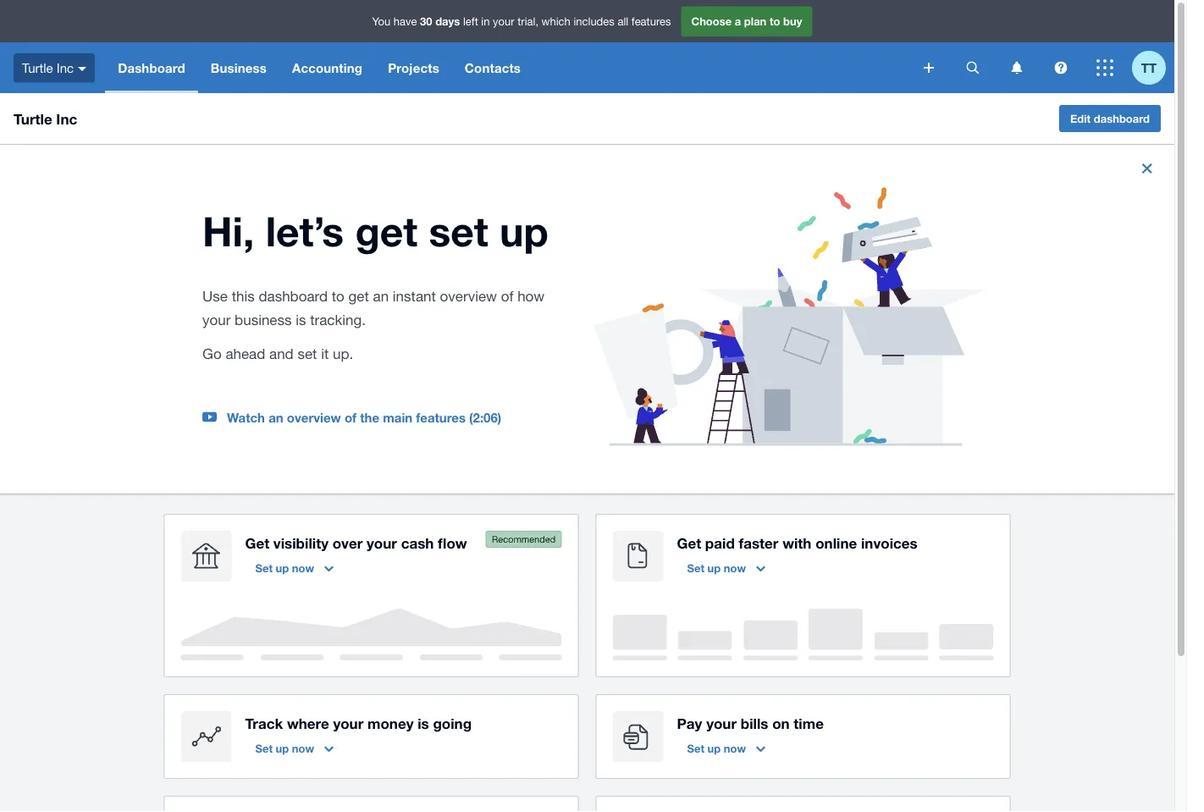Task type: describe. For each thing, give the bounding box(es) containing it.
watch an overview of the main features (2:06) button
[[227, 410, 502, 425]]

go
[[202, 346, 222, 362]]

turtle inc inside popup button
[[22, 60, 74, 75]]

set up now button for track where your money is going
[[245, 736, 344, 763]]

where
[[287, 715, 329, 732]]

your inside use this dashboard to get an instant overview of how your business is tracking.
[[202, 312, 231, 328]]

in
[[482, 15, 490, 28]]

and
[[269, 346, 294, 362]]

track
[[245, 715, 283, 732]]

how
[[518, 288, 545, 305]]

tt
[[1142, 60, 1158, 75]]

0 vertical spatial get
[[355, 207, 418, 255]]

an inside use this dashboard to get an instant overview of how your business is tracking.
[[373, 288, 389, 305]]

plan
[[745, 15, 767, 28]]

invoices
[[862, 535, 918, 552]]

1 horizontal spatial svg image
[[1055, 61, 1068, 74]]

30
[[420, 15, 433, 28]]

set up now for pay your bills on time
[[688, 742, 747, 755]]

features inside banner
[[632, 15, 671, 28]]

with
[[783, 535, 812, 552]]

cash
[[401, 535, 434, 552]]

navigation inside banner
[[105, 42, 913, 93]]

tracking.
[[310, 312, 366, 328]]

hi, let's get set up
[[202, 207, 549, 255]]

inc inside popup button
[[57, 60, 74, 75]]

of inside use this dashboard to get an instant overview of how your business is tracking.
[[501, 288, 514, 305]]

which
[[542, 15, 571, 28]]

up for pay
[[708, 742, 721, 755]]

edit dashboard
[[1071, 112, 1151, 125]]

now for pay your bills on time
[[724, 742, 747, 755]]

flow
[[438, 535, 467, 552]]

dashboard inside button
[[1094, 112, 1151, 125]]

1 horizontal spatial svg image
[[967, 61, 980, 74]]

a
[[735, 15, 742, 28]]

business
[[235, 312, 292, 328]]

business
[[211, 60, 267, 75]]

up for track
[[276, 742, 289, 755]]

set up now button for get paid faster with online invoices
[[677, 555, 776, 582]]

paid
[[706, 535, 735, 552]]

up down visibility
[[276, 562, 289, 575]]

get visibility over your cash flow
[[245, 535, 467, 552]]

your right where
[[333, 715, 364, 732]]

set for get paid faster with online invoices
[[688, 562, 705, 575]]

recommended icon image
[[486, 531, 562, 548]]

main
[[383, 410, 413, 425]]

bills
[[741, 715, 769, 732]]

turtle inc button
[[0, 42, 105, 93]]

overview inside use this dashboard to get an instant overview of how your business is tracking.
[[440, 288, 497, 305]]

accounting button
[[280, 42, 375, 93]]

you have 30 days left in your trial, which includes all features
[[372, 15, 671, 28]]

projects button
[[375, 42, 452, 93]]

0 horizontal spatial overview
[[287, 410, 341, 425]]

track money icon image
[[181, 712, 232, 763]]

use
[[202, 288, 228, 305]]

invoices icon image
[[613, 531, 664, 582]]

on
[[773, 715, 790, 732]]

set up now for track where your money is going
[[255, 742, 314, 755]]

your inside banner
[[493, 15, 515, 28]]

use this dashboard to get an instant overview of how your business is tracking.
[[202, 288, 545, 328]]

tt button
[[1133, 42, 1175, 93]]

0 horizontal spatial svg image
[[924, 63, 935, 73]]

have
[[394, 15, 417, 28]]

0 horizontal spatial features
[[416, 410, 466, 425]]

get paid faster with online invoices
[[677, 535, 918, 552]]

up up the how
[[500, 207, 549, 255]]

2 horizontal spatial svg image
[[1012, 61, 1023, 74]]

dashboard
[[118, 60, 185, 75]]

over
[[333, 535, 363, 552]]

set for it
[[298, 346, 317, 362]]

turtle inside turtle inc popup button
[[22, 60, 53, 75]]

banner containing dashboard
[[0, 0, 1175, 93]]



Task type: vqa. For each thing, say whether or not it's contained in the screenshot.
Empty state Bank Feed widget with a tooltip explaining the feature. Includes a 'Securely connect a bank account' button and a data-less flat line graph marking four weekly dates, indicating future account balance tracking. image
no



Task type: locate. For each thing, give the bounding box(es) containing it.
get up tracking.
[[349, 288, 369, 305]]

navigation
[[105, 42, 913, 93]]

is inside use this dashboard to get an instant overview of how your business is tracking.
[[296, 312, 306, 328]]

dashboard inside use this dashboard to get an instant overview of how your business is tracking.
[[259, 288, 328, 305]]

1 vertical spatial turtle
[[14, 110, 52, 127]]

set up now down paid
[[688, 562, 747, 575]]

going
[[433, 715, 472, 732]]

set right invoices icon
[[688, 562, 705, 575]]

1 horizontal spatial an
[[373, 288, 389, 305]]

this
[[232, 288, 255, 305]]

banking icon image
[[181, 531, 232, 582]]

0 vertical spatial an
[[373, 288, 389, 305]]

choose
[[692, 15, 732, 28]]

1 horizontal spatial to
[[770, 15, 781, 28]]

instant
[[393, 288, 436, 305]]

online
[[816, 535, 858, 552]]

inc
[[57, 60, 74, 75], [56, 110, 77, 127]]

get
[[355, 207, 418, 255], [349, 288, 369, 305]]

svg image
[[967, 61, 980, 74], [1012, 61, 1023, 74], [78, 67, 87, 71]]

1 vertical spatial of
[[345, 410, 357, 425]]

dashboard right edit
[[1094, 112, 1151, 125]]

get up instant
[[355, 207, 418, 255]]

2 inc from the top
[[56, 110, 77, 127]]

close image
[[1134, 155, 1162, 182]]

set up now down visibility
[[255, 562, 314, 575]]

0 horizontal spatial is
[[296, 312, 306, 328]]

1 horizontal spatial features
[[632, 15, 671, 28]]

1 vertical spatial turtle inc
[[14, 110, 77, 127]]

0 horizontal spatial svg image
[[78, 67, 87, 71]]

1 horizontal spatial set
[[429, 207, 489, 255]]

get for get visibility over your cash flow
[[245, 535, 270, 552]]

ahead
[[226, 346, 265, 362]]

visibility
[[274, 535, 329, 552]]

set up now
[[255, 562, 314, 575], [688, 562, 747, 575], [255, 742, 314, 755], [688, 742, 747, 755]]

turtle inc
[[22, 60, 74, 75], [14, 110, 77, 127]]

get left paid
[[677, 535, 702, 552]]

cartoon office workers image
[[594, 187, 985, 446]]

your right pay
[[707, 715, 737, 732]]

to up tracking.
[[332, 288, 345, 305]]

set up now for get paid faster with online invoices
[[688, 562, 747, 575]]

projects
[[388, 60, 440, 75]]

0 horizontal spatial of
[[345, 410, 357, 425]]

to for buy
[[770, 15, 781, 28]]

bills icon image
[[613, 712, 664, 763]]

up.
[[333, 346, 354, 362]]

up for get
[[708, 562, 721, 575]]

set for up
[[429, 207, 489, 255]]

set right banking icon
[[255, 562, 273, 575]]

0 vertical spatial set
[[429, 207, 489, 255]]

0 vertical spatial is
[[296, 312, 306, 328]]

your right in
[[493, 15, 515, 28]]

0 vertical spatial of
[[501, 288, 514, 305]]

time
[[794, 715, 824, 732]]

features right main
[[416, 410, 466, 425]]

now down where
[[292, 742, 314, 755]]

to inside use this dashboard to get an instant overview of how your business is tracking.
[[332, 288, 345, 305]]

now
[[292, 562, 314, 575], [724, 562, 747, 575], [292, 742, 314, 755], [724, 742, 747, 755]]

dashboard link
[[105, 42, 198, 93]]

money
[[368, 715, 414, 732]]

get left visibility
[[245, 535, 270, 552]]

1 vertical spatial set
[[298, 346, 317, 362]]

set down pay
[[688, 742, 705, 755]]

up down paid
[[708, 562, 721, 575]]

contacts button
[[452, 42, 534, 93]]

set down track
[[255, 742, 273, 755]]

pay
[[677, 715, 703, 732]]

set up now button for pay your bills on time
[[677, 736, 776, 763]]

up
[[500, 207, 549, 255], [276, 562, 289, 575], [708, 562, 721, 575], [276, 742, 289, 755], [708, 742, 721, 755]]

dashboard
[[1094, 112, 1151, 125], [259, 288, 328, 305]]

set left it
[[298, 346, 317, 362]]

contacts
[[465, 60, 521, 75]]

of
[[501, 288, 514, 305], [345, 410, 357, 425]]

to
[[770, 15, 781, 28], [332, 288, 345, 305]]

0 vertical spatial turtle inc
[[22, 60, 74, 75]]

it
[[321, 346, 329, 362]]

1 horizontal spatial is
[[418, 715, 429, 732]]

overview right instant
[[440, 288, 497, 305]]

includes
[[574, 15, 615, 28]]

0 horizontal spatial set
[[298, 346, 317, 362]]

features
[[632, 15, 671, 28], [416, 410, 466, 425]]

overview left "the"
[[287, 410, 341, 425]]

0 vertical spatial overview
[[440, 288, 497, 305]]

1 vertical spatial overview
[[287, 410, 341, 425]]

set for track where your money is going
[[255, 742, 273, 755]]

now down pay your bills on time
[[724, 742, 747, 755]]

features right 'all'
[[632, 15, 671, 28]]

get
[[245, 535, 270, 552], [677, 535, 702, 552]]

the
[[360, 410, 380, 425]]

to left buy
[[770, 15, 781, 28]]

pay your bills on time
[[677, 715, 824, 732]]

turtle
[[22, 60, 53, 75], [14, 110, 52, 127]]

up down pay your bills on time
[[708, 742, 721, 755]]

trial,
[[518, 15, 539, 28]]

set up now button down pay your bills on time
[[677, 736, 776, 763]]

of left "the"
[[345, 410, 357, 425]]

set
[[429, 207, 489, 255], [298, 346, 317, 362]]

is left going on the bottom of the page
[[418, 715, 429, 732]]

1 vertical spatial is
[[418, 715, 429, 732]]

1 vertical spatial dashboard
[[259, 288, 328, 305]]

an right watch on the bottom of page
[[269, 410, 284, 425]]

set up instant
[[429, 207, 489, 255]]

let's
[[266, 207, 344, 255]]

banking preview line graph image
[[181, 609, 562, 661]]

to inside banner
[[770, 15, 781, 28]]

set up now down track
[[255, 742, 314, 755]]

of left the how
[[501, 288, 514, 305]]

0 vertical spatial to
[[770, 15, 781, 28]]

get inside use this dashboard to get an instant overview of how your business is tracking.
[[349, 288, 369, 305]]

up down track
[[276, 742, 289, 755]]

1 horizontal spatial overview
[[440, 288, 497, 305]]

set for pay your bills on time
[[688, 742, 705, 755]]

0 vertical spatial features
[[632, 15, 671, 28]]

1 vertical spatial features
[[416, 410, 466, 425]]

0 vertical spatial dashboard
[[1094, 112, 1151, 125]]

1 get from the left
[[245, 535, 270, 552]]

0 vertical spatial inc
[[57, 60, 74, 75]]

is
[[296, 312, 306, 328], [418, 715, 429, 732]]

1 horizontal spatial get
[[677, 535, 702, 552]]

1 horizontal spatial of
[[501, 288, 514, 305]]

invoices preview bar graph image
[[613, 609, 994, 661]]

set up now button down paid
[[677, 555, 776, 582]]

hi,
[[202, 207, 254, 255]]

business button
[[198, 42, 280, 93]]

banner
[[0, 0, 1175, 93]]

set up now button down where
[[245, 736, 344, 763]]

set up now button
[[245, 555, 344, 582], [677, 555, 776, 582], [245, 736, 344, 763], [677, 736, 776, 763]]

your down use
[[202, 312, 231, 328]]

0 horizontal spatial get
[[245, 535, 270, 552]]

left
[[463, 15, 478, 28]]

0 horizontal spatial an
[[269, 410, 284, 425]]

is left tracking.
[[296, 312, 306, 328]]

choose a plan to buy
[[692, 15, 803, 28]]

1 vertical spatial to
[[332, 288, 345, 305]]

faster
[[739, 535, 779, 552]]

1 vertical spatial inc
[[56, 110, 77, 127]]

2 horizontal spatial svg image
[[1097, 59, 1114, 76]]

1 vertical spatial get
[[349, 288, 369, 305]]

days
[[436, 15, 460, 28]]

all
[[618, 15, 629, 28]]

now down visibility
[[292, 562, 314, 575]]

you
[[372, 15, 391, 28]]

to for get
[[332, 288, 345, 305]]

set up now down pay
[[688, 742, 747, 755]]

now for track where your money is going
[[292, 742, 314, 755]]

1 horizontal spatial dashboard
[[1094, 112, 1151, 125]]

edit dashboard button
[[1060, 105, 1162, 132]]

svg image inside turtle inc popup button
[[78, 67, 87, 71]]

0 vertical spatial turtle
[[22, 60, 53, 75]]

(2:06)
[[469, 410, 502, 425]]

set up now button down visibility
[[245, 555, 344, 582]]

buy
[[784, 15, 803, 28]]

svg image
[[1097, 59, 1114, 76], [1055, 61, 1068, 74], [924, 63, 935, 73]]

navigation containing dashboard
[[105, 42, 913, 93]]

get for get paid faster with online invoices
[[677, 535, 702, 552]]

set
[[255, 562, 273, 575], [688, 562, 705, 575], [255, 742, 273, 755], [688, 742, 705, 755]]

now down paid
[[724, 562, 747, 575]]

watch an overview of the main features (2:06)
[[227, 410, 502, 425]]

track where your money is going
[[245, 715, 472, 732]]

your right over at bottom left
[[367, 535, 397, 552]]

dashboard up "business"
[[259, 288, 328, 305]]

overview
[[440, 288, 497, 305], [287, 410, 341, 425]]

now for get paid faster with online invoices
[[724, 562, 747, 575]]

an
[[373, 288, 389, 305], [269, 410, 284, 425]]

your
[[493, 15, 515, 28], [202, 312, 231, 328], [367, 535, 397, 552], [333, 715, 364, 732], [707, 715, 737, 732]]

an left instant
[[373, 288, 389, 305]]

2 get from the left
[[677, 535, 702, 552]]

1 vertical spatial an
[[269, 410, 284, 425]]

0 horizontal spatial to
[[332, 288, 345, 305]]

accounting
[[292, 60, 363, 75]]

go ahead and set it up.
[[202, 346, 354, 362]]

1 inc from the top
[[57, 60, 74, 75]]

edit
[[1071, 112, 1091, 125]]

watch
[[227, 410, 265, 425]]

0 horizontal spatial dashboard
[[259, 288, 328, 305]]



